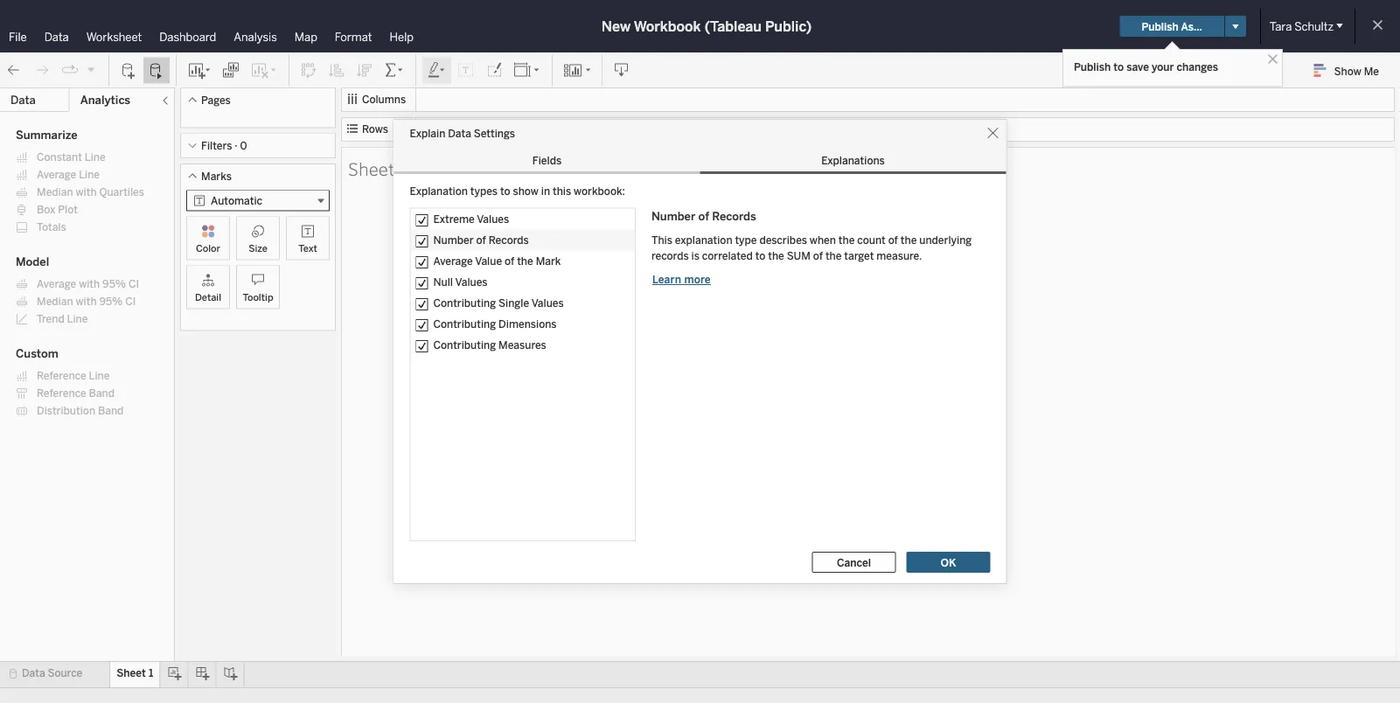 Task type: vqa. For each thing, say whether or not it's contained in the screenshot.
'Dot'
no



Task type: locate. For each thing, give the bounding box(es) containing it.
·
[[235, 139, 238, 152]]

data source
[[22, 667, 82, 680]]

measure.
[[877, 250, 922, 262]]

reference up 'reference band'
[[37, 369, 86, 382]]

with
[[76, 186, 97, 199], [79, 278, 100, 290], [76, 295, 97, 308]]

values down types
[[477, 213, 509, 225]]

average
[[37, 168, 76, 181], [433, 254, 473, 267], [37, 278, 76, 290]]

band for distribution band
[[98, 404, 124, 417]]

value
[[475, 254, 502, 267]]

reference up "distribution"
[[37, 387, 86, 400]]

0 vertical spatial band
[[89, 387, 115, 400]]

show me
[[1334, 64, 1379, 77]]

ci up median with 95% ci
[[129, 278, 139, 290]]

2 vertical spatial average
[[37, 278, 76, 290]]

marks
[[201, 170, 232, 182]]

0 vertical spatial records
[[712, 209, 756, 223]]

line for reference line
[[89, 369, 110, 382]]

records
[[712, 209, 756, 223], [489, 234, 529, 246]]

1 horizontal spatial sheet 1
[[348, 156, 410, 180]]

as...
[[1181, 20, 1202, 33]]

1 vertical spatial number of records
[[433, 234, 529, 246]]

publish left 'as...'
[[1142, 20, 1179, 33]]

with down average with 95% ci
[[76, 295, 97, 308]]

1 vertical spatial band
[[98, 404, 124, 417]]

1 vertical spatial contributing
[[433, 317, 496, 330]]

number up this
[[651, 209, 696, 223]]

box plot
[[37, 203, 78, 216]]

line down median with 95% ci
[[67, 313, 88, 325]]

1
[[400, 156, 410, 180], [149, 667, 153, 680]]

with down average line
[[76, 186, 97, 199]]

records up average value of the mark
[[489, 234, 529, 246]]

records up type
[[712, 209, 756, 223]]

cancel button
[[812, 552, 896, 573]]

data inside dialog
[[448, 127, 471, 139]]

learn more link
[[651, 272, 712, 287]]

when
[[810, 234, 836, 247]]

0 vertical spatial number of records
[[651, 209, 756, 223]]

sheet down rows
[[348, 156, 396, 180]]

reference
[[37, 369, 86, 382], [37, 387, 86, 400]]

2 vertical spatial contributing
[[433, 338, 496, 351]]

0 vertical spatial with
[[76, 186, 97, 199]]

contributing up contributing measures
[[433, 317, 496, 330]]

1 up "explanation"
[[400, 156, 410, 180]]

to left show
[[500, 185, 510, 197]]

publish
[[1142, 20, 1179, 33], [1074, 60, 1111, 73]]

1 vertical spatial sheet 1
[[117, 667, 153, 680]]

line up average line
[[85, 151, 106, 164]]

format workbook image
[[485, 62, 503, 79]]

1 vertical spatial ci
[[125, 295, 136, 308]]

sheet 1 down rows
[[348, 156, 410, 180]]

number of records up explanation
[[651, 209, 756, 223]]

file
[[9, 30, 27, 44]]

2 horizontal spatial to
[[1114, 60, 1124, 73]]

number
[[651, 209, 696, 223], [433, 234, 474, 246]]

1 horizontal spatial sheet
[[348, 156, 396, 180]]

null
[[433, 275, 453, 288]]

trend
[[37, 313, 64, 325]]

(tableau
[[705, 18, 762, 35]]

number down extreme
[[433, 234, 474, 246]]

with for average with 95% ci
[[79, 278, 100, 290]]

dimensions
[[499, 317, 557, 330]]

contributing for contributing measures
[[433, 338, 496, 351]]

1 horizontal spatial 1
[[400, 156, 410, 180]]

format
[[335, 30, 372, 44]]

publish inside "button"
[[1142, 20, 1179, 33]]

dashboard
[[159, 30, 216, 44]]

0 vertical spatial number
[[651, 209, 696, 223]]

1 vertical spatial to
[[500, 185, 510, 197]]

average up null values
[[433, 254, 473, 267]]

1 reference from the top
[[37, 369, 86, 382]]

highlight image
[[427, 62, 447, 79]]

fields
[[532, 154, 562, 166]]

the up measure.
[[901, 234, 917, 247]]

of right value
[[505, 254, 514, 267]]

contributing down contributing dimensions
[[433, 338, 496, 351]]

explanation types to show in this workbook:
[[410, 185, 625, 197]]

reference for reference band
[[37, 387, 86, 400]]

clear sheet image
[[250, 62, 278, 79]]

replay animation image
[[86, 64, 96, 75]]

settings
[[474, 127, 515, 139]]

with for median with quartiles
[[76, 186, 97, 199]]

columns
[[362, 93, 406, 106]]

to
[[1114, 60, 1124, 73], [500, 185, 510, 197], [755, 250, 766, 262]]

values up dimensions
[[531, 296, 564, 309]]

0 vertical spatial 95%
[[102, 278, 126, 290]]

0 vertical spatial median
[[37, 186, 73, 199]]

0 vertical spatial values
[[477, 213, 509, 225]]

1 vertical spatial sheet
[[117, 667, 146, 680]]

count
[[857, 234, 886, 247]]

ci for median with 95% ci
[[125, 295, 136, 308]]

0 horizontal spatial sheet 1
[[117, 667, 153, 680]]

this explanation type describes when the count of the underlying records is correlated to the sum of the target measure.
[[651, 234, 972, 262]]

cancel
[[837, 556, 871, 569]]

1 horizontal spatial to
[[755, 250, 766, 262]]

2 median from the top
[[37, 295, 73, 308]]

sheet 1 right source
[[117, 667, 153, 680]]

correlated
[[702, 250, 753, 262]]

band up distribution band at the left
[[89, 387, 115, 400]]

0 horizontal spatial publish
[[1074, 60, 1111, 73]]

resume auto updates image
[[148, 62, 165, 79]]

contributing
[[433, 296, 496, 309], [433, 317, 496, 330], [433, 338, 496, 351]]

band for reference band
[[89, 387, 115, 400]]

line for constant line
[[85, 151, 106, 164]]

0 vertical spatial contributing
[[433, 296, 496, 309]]

1 horizontal spatial number of records
[[651, 209, 756, 223]]

public)
[[765, 18, 812, 35]]

ci for average with 95% ci
[[129, 278, 139, 290]]

contributing down null values
[[433, 296, 496, 309]]

average down constant
[[37, 168, 76, 181]]

values down value
[[455, 275, 488, 288]]

0 vertical spatial sheet 1
[[348, 156, 410, 180]]

0 horizontal spatial records
[[489, 234, 529, 246]]

2 reference from the top
[[37, 387, 86, 400]]

publish left save
[[1074, 60, 1111, 73]]

redo image
[[33, 62, 51, 79]]

1 vertical spatial 95%
[[99, 295, 123, 308]]

0 vertical spatial reference
[[37, 369, 86, 382]]

2 vertical spatial with
[[76, 295, 97, 308]]

95% for average with 95% ci
[[102, 278, 126, 290]]

the left mark
[[517, 254, 533, 267]]

number of records up value
[[433, 234, 529, 246]]

95% for median with 95% ci
[[99, 295, 123, 308]]

values for extreme values
[[477, 213, 509, 225]]

analysis
[[234, 30, 277, 44]]

band
[[89, 387, 115, 400], [98, 404, 124, 417]]

custom
[[16, 347, 58, 361]]

1 vertical spatial 1
[[149, 667, 153, 680]]

worksheet
[[86, 30, 142, 44]]

author control dialog tabs tab list
[[394, 146, 1006, 174]]

values
[[477, 213, 509, 225], [455, 275, 488, 288], [531, 296, 564, 309]]

records
[[651, 250, 689, 262]]

to down type
[[755, 250, 766, 262]]

0 horizontal spatial to
[[500, 185, 510, 197]]

ci down average with 95% ci
[[125, 295, 136, 308]]

average for null
[[433, 254, 473, 267]]

constant
[[37, 151, 82, 164]]

pages
[[201, 94, 231, 106]]

2 contributing from the top
[[433, 317, 496, 330]]

data
[[44, 30, 69, 44], [10, 93, 36, 107], [448, 127, 471, 139], [22, 667, 45, 680]]

0 vertical spatial average
[[37, 168, 76, 181]]

0 vertical spatial ci
[[129, 278, 139, 290]]

2 vertical spatial to
[[755, 250, 766, 262]]

data up replay animation image
[[44, 30, 69, 44]]

data right explain on the left top of page
[[448, 127, 471, 139]]

1 vertical spatial publish
[[1074, 60, 1111, 73]]

of up measure.
[[888, 234, 898, 247]]

1 vertical spatial average
[[433, 254, 473, 267]]

0 vertical spatial to
[[1114, 60, 1124, 73]]

with up median with 95% ci
[[79, 278, 100, 290]]

0 horizontal spatial 1
[[149, 667, 153, 680]]

to inside this explanation type describes when the count of the underlying records is correlated to the sum of the target measure.
[[755, 250, 766, 262]]

band down 'reference band'
[[98, 404, 124, 417]]

sheet right source
[[117, 667, 146, 680]]

1 right source
[[149, 667, 153, 680]]

1 contributing from the top
[[433, 296, 496, 309]]

1 vertical spatial median
[[37, 295, 73, 308]]

fit image
[[513, 62, 541, 79]]

median up the trend
[[37, 295, 73, 308]]

replay animation image
[[61, 61, 79, 79]]

summarize
[[16, 128, 77, 142]]

box
[[37, 203, 55, 216]]

the
[[839, 234, 855, 247], [901, 234, 917, 247], [768, 250, 784, 262], [825, 250, 842, 262], [517, 254, 533, 267]]

line up 'reference band'
[[89, 369, 110, 382]]

median up box plot
[[37, 186, 73, 199]]

0 vertical spatial publish
[[1142, 20, 1179, 33]]

1 median from the top
[[37, 186, 73, 199]]

1 horizontal spatial publish
[[1142, 20, 1179, 33]]

0 horizontal spatial sheet
[[117, 667, 146, 680]]

line up the median with quartiles
[[79, 168, 100, 181]]

1 vertical spatial reference
[[37, 387, 86, 400]]

95% up median with 95% ci
[[102, 278, 126, 290]]

close image
[[1265, 51, 1281, 67]]

extreme values
[[433, 213, 509, 225]]

average down model
[[37, 278, 76, 290]]

1 vertical spatial values
[[455, 275, 488, 288]]

sheet
[[348, 156, 396, 180], [117, 667, 146, 680]]

totals image
[[384, 62, 405, 79]]

95%
[[102, 278, 126, 290], [99, 295, 123, 308]]

0 horizontal spatial number
[[433, 234, 474, 246]]

line for trend line
[[67, 313, 88, 325]]

1 vertical spatial with
[[79, 278, 100, 290]]

schultz
[[1295, 19, 1334, 33]]

show/hide cards image
[[563, 62, 591, 79]]

to left save
[[1114, 60, 1124, 73]]

filters · 0
[[201, 139, 247, 152]]

median
[[37, 186, 73, 199], [37, 295, 73, 308]]

distribution band
[[37, 404, 124, 417]]

ok
[[941, 556, 956, 569]]

workbook:
[[574, 185, 625, 197]]

3 contributing from the top
[[433, 338, 496, 351]]

95% down average with 95% ci
[[99, 295, 123, 308]]

explain data settings
[[410, 127, 515, 139]]

average inside explain data settings dialog
[[433, 254, 473, 267]]

type
[[735, 234, 757, 247]]



Task type: describe. For each thing, give the bounding box(es) containing it.
sort ascending image
[[328, 62, 345, 79]]

1 vertical spatial number
[[433, 234, 474, 246]]

tooltip
[[243, 291, 273, 303]]

more
[[684, 273, 711, 286]]

measures
[[499, 338, 546, 351]]

describes
[[759, 234, 807, 247]]

single
[[499, 296, 529, 309]]

new workbook (tableau public)
[[601, 18, 812, 35]]

publish as... button
[[1120, 16, 1224, 37]]

average value of the mark
[[433, 254, 561, 267]]

average with 95% ci
[[37, 278, 139, 290]]

color
[[196, 242, 220, 254]]

show
[[1334, 64, 1361, 77]]

explanation
[[410, 185, 468, 197]]

median for median with quartiles
[[37, 186, 73, 199]]

learn more
[[652, 273, 711, 286]]

filters
[[201, 139, 232, 152]]

rows
[[362, 123, 388, 136]]

reference line
[[37, 369, 110, 382]]

contributing measures
[[433, 338, 546, 351]]

explain data settings dialog
[[394, 120, 1006, 583]]

of up value
[[476, 234, 486, 246]]

learn
[[652, 273, 681, 286]]

0 vertical spatial 1
[[400, 156, 410, 180]]

publish for publish to save your changes
[[1074, 60, 1111, 73]]

distribution
[[37, 404, 95, 417]]

new
[[601, 18, 631, 35]]

of up explanation
[[698, 209, 709, 223]]

analytics
[[80, 93, 130, 107]]

null values
[[433, 275, 488, 288]]

totals
[[37, 221, 66, 234]]

explanation
[[675, 234, 733, 247]]

ok button
[[906, 552, 990, 573]]

median for median with 95% ci
[[37, 295, 73, 308]]

0 vertical spatial sheet
[[348, 156, 396, 180]]

swap rows and columns image
[[300, 62, 317, 79]]

in
[[541, 185, 550, 197]]

plot
[[58, 203, 78, 216]]

this
[[651, 234, 672, 247]]

duplicate image
[[222, 62, 240, 79]]

of down when
[[813, 250, 823, 262]]

the down describes
[[768, 250, 784, 262]]

publish as...
[[1142, 20, 1202, 33]]

target
[[844, 250, 874, 262]]

detail
[[195, 291, 221, 303]]

publish to save your changes
[[1074, 60, 1218, 73]]

text
[[298, 242, 317, 254]]

size
[[249, 242, 267, 254]]

mark
[[536, 254, 561, 267]]

sort descending image
[[356, 62, 373, 79]]

tara
[[1270, 19, 1292, 33]]

reference for reference line
[[37, 369, 86, 382]]

contributing for contributing dimensions
[[433, 317, 496, 330]]

underlying
[[919, 234, 972, 247]]

source
[[48, 667, 82, 680]]

with for median with 95% ci
[[76, 295, 97, 308]]

model
[[16, 255, 49, 269]]

save
[[1127, 60, 1149, 73]]

the down when
[[825, 250, 842, 262]]

line for average line
[[79, 168, 100, 181]]

0 horizontal spatial number of records
[[433, 234, 529, 246]]

undo image
[[5, 62, 23, 79]]

show labels image
[[457, 62, 475, 79]]

contributing single values
[[433, 296, 564, 309]]

1 vertical spatial records
[[489, 234, 529, 246]]

sum
[[787, 250, 811, 262]]

download image
[[613, 62, 631, 79]]

collapse image
[[160, 95, 171, 106]]

explanations
[[821, 154, 885, 166]]

changes
[[1177, 60, 1218, 73]]

data down undo "image"
[[10, 93, 36, 107]]

average for median
[[37, 168, 76, 181]]

this
[[553, 185, 571, 197]]

1 horizontal spatial number
[[651, 209, 696, 223]]

help
[[390, 30, 414, 44]]

contributing for contributing single values
[[433, 296, 496, 309]]

the up target on the top
[[839, 234, 855, 247]]

reference band
[[37, 387, 115, 400]]

types
[[470, 185, 498, 197]]

new data source image
[[120, 62, 137, 79]]

show me button
[[1306, 57, 1395, 84]]

new worksheet image
[[187, 62, 212, 79]]

0
[[240, 139, 247, 152]]

quartiles
[[99, 186, 144, 199]]

extreme
[[433, 213, 475, 225]]

is
[[691, 250, 700, 262]]

constant line
[[37, 151, 106, 164]]

median with quartiles
[[37, 186, 144, 199]]

2 vertical spatial values
[[531, 296, 564, 309]]

explain
[[410, 127, 445, 139]]

tara schultz
[[1270, 19, 1334, 33]]

publish for publish as...
[[1142, 20, 1179, 33]]

median with 95% ci
[[37, 295, 136, 308]]

1 horizontal spatial records
[[712, 209, 756, 223]]

data left source
[[22, 667, 45, 680]]

map
[[294, 30, 317, 44]]

your
[[1152, 60, 1174, 73]]

show
[[513, 185, 539, 197]]

contributing dimensions
[[433, 317, 557, 330]]

me
[[1364, 64, 1379, 77]]

values for null values
[[455, 275, 488, 288]]

trend line
[[37, 313, 88, 325]]



